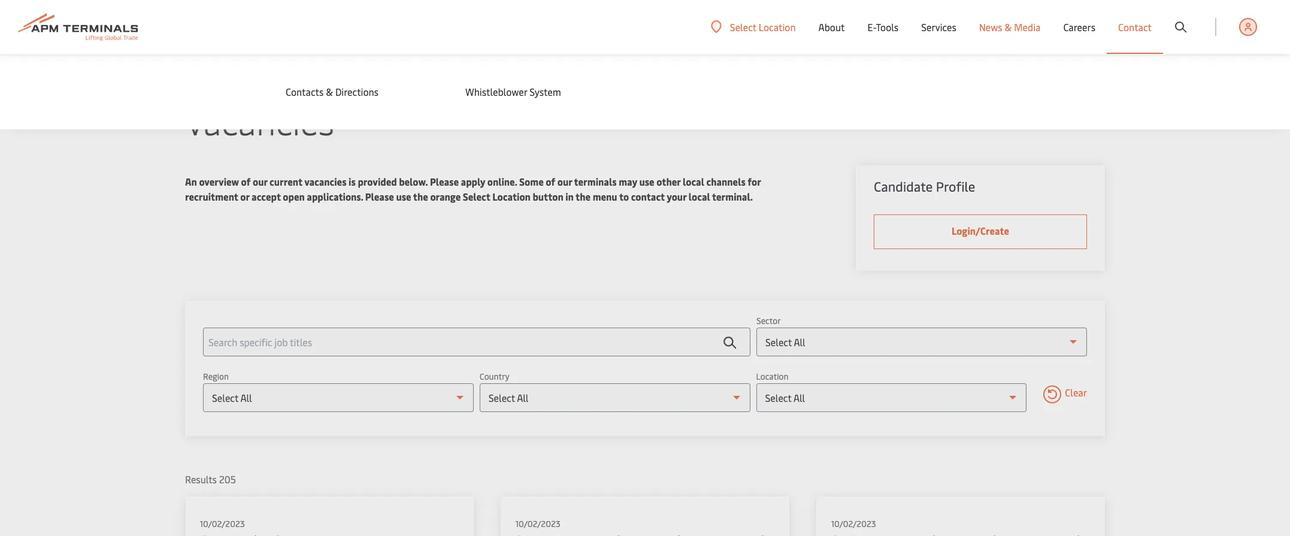 Task type: locate. For each thing, give the bounding box(es) containing it.
please inside 'an overview of our current vacancies is provided below. please apply online. some of our terminals may use other local channels for recruitment or accept open applications.'
[[430, 175, 459, 188]]

0 horizontal spatial the
[[413, 190, 428, 203]]

1 10/02/2023 link from the left
[[185, 497, 474, 536]]

candidate
[[874, 177, 933, 195]]

&
[[1005, 20, 1012, 34], [326, 85, 333, 98]]

open
[[283, 190, 305, 203]]

1 horizontal spatial please
[[430, 175, 459, 188]]

or
[[240, 190, 250, 203]]

0 vertical spatial &
[[1005, 20, 1012, 34]]

terminals
[[574, 175, 617, 188]]

& inside popup button
[[1005, 20, 1012, 34]]

to
[[619, 190, 629, 203]]

directions
[[335, 85, 379, 98]]

& right contacts
[[326, 85, 333, 98]]

3 10/02/2023 link from the left
[[817, 497, 1105, 536]]

1 horizontal spatial 10/02/2023
[[515, 518, 560, 530]]

careers
[[1064, 20, 1096, 34]]

please
[[430, 175, 459, 188], [365, 190, 394, 203]]

10/02/2023
[[199, 518, 245, 530], [515, 518, 560, 530], [831, 518, 876, 530]]

1 vertical spatial use
[[396, 190, 411, 203]]

online.
[[488, 175, 517, 188]]

orange
[[430, 190, 461, 203]]

select location
[[730, 20, 796, 33]]

of up button
[[546, 175, 555, 188]]

2 of from the left
[[546, 175, 555, 188]]

our
[[253, 175, 268, 188], [558, 175, 572, 188]]

applications.
[[307, 190, 363, 203]]

accept
[[252, 190, 281, 203]]

news
[[979, 20, 1003, 34]]

location
[[759, 20, 796, 33], [493, 190, 531, 203], [756, 371, 789, 382]]

0 horizontal spatial select
[[463, 190, 490, 203]]

local
[[683, 175, 704, 188], [689, 190, 710, 203]]

please down provided at the left of the page
[[365, 190, 394, 203]]

for
[[748, 175, 761, 188]]

country
[[480, 371, 510, 382]]

local right your
[[689, 190, 710, 203]]

1 horizontal spatial 10/02/2023 link
[[501, 497, 790, 536]]

button
[[533, 190, 564, 203]]

& for news
[[1005, 20, 1012, 34]]

current
[[270, 175, 302, 188]]

e-tools
[[868, 20, 899, 34]]

select location button
[[711, 20, 796, 33]]

2 vertical spatial location
[[756, 371, 789, 382]]

the right in
[[576, 190, 591, 203]]

0 horizontal spatial our
[[253, 175, 268, 188]]

0 horizontal spatial 10/02/2023 link
[[185, 497, 474, 536]]

3 10/02/2023 from the left
[[831, 518, 876, 530]]

local inside 'an overview of our current vacancies is provided below. please apply online. some of our terminals may use other local channels for recruitment or accept open applications.'
[[683, 175, 704, 188]]

1 horizontal spatial of
[[546, 175, 555, 188]]

use
[[639, 175, 655, 188], [396, 190, 411, 203]]

0 horizontal spatial 10/02/2023
[[199, 518, 245, 530]]

our up accept
[[253, 175, 268, 188]]

location down sector
[[756, 371, 789, 382]]

0 vertical spatial please
[[430, 175, 459, 188]]

the down "below."
[[413, 190, 428, 203]]

an
[[185, 175, 197, 188]]

tools
[[876, 20, 899, 34]]

the
[[413, 190, 428, 203], [576, 190, 591, 203]]

please up orange
[[430, 175, 459, 188]]

sector
[[757, 315, 781, 327]]

& for contacts
[[326, 85, 333, 98]]

contacts & directions link
[[286, 85, 442, 98]]

0 horizontal spatial of
[[241, 175, 251, 188]]

0 vertical spatial location
[[759, 20, 796, 33]]

your
[[667, 190, 687, 203]]

1 horizontal spatial use
[[639, 175, 655, 188]]

whistleblower
[[465, 85, 527, 98]]

our up in
[[558, 175, 572, 188]]

2 horizontal spatial 10/02/2023 link
[[817, 497, 1105, 536]]

0 horizontal spatial use
[[396, 190, 411, 203]]

1 horizontal spatial &
[[1005, 20, 1012, 34]]

2 10/02/2023 link from the left
[[501, 497, 790, 536]]

0 horizontal spatial &
[[326, 85, 333, 98]]

vacancies right > at left top
[[245, 59, 282, 71]]

vacancies down > at left top
[[185, 97, 334, 144]]

& right the news
[[1005, 20, 1012, 34]]

1 vertical spatial please
[[365, 190, 394, 203]]

use down "below."
[[396, 190, 411, 203]]

system
[[530, 85, 561, 98]]

e-
[[868, 20, 876, 34]]

candidate profile
[[874, 177, 976, 195]]

location left about
[[759, 20, 796, 33]]

2 the from the left
[[576, 190, 591, 203]]

local up your
[[683, 175, 704, 188]]

1 10/02/2023 from the left
[[199, 518, 245, 530]]

1 horizontal spatial our
[[558, 175, 572, 188]]

of
[[241, 175, 251, 188], [546, 175, 555, 188]]

1 our from the left
[[253, 175, 268, 188]]

0 horizontal spatial please
[[365, 190, 394, 203]]

about button
[[819, 0, 845, 54]]

provided
[[358, 175, 397, 188]]

0 vertical spatial select
[[730, 20, 757, 33]]

other
[[657, 175, 681, 188]]

about
[[819, 20, 845, 34]]

may
[[619, 175, 637, 188]]

10/02/2023 link
[[185, 497, 474, 536], [501, 497, 790, 536], [817, 497, 1105, 536]]

global
[[185, 59, 209, 71]]

clear
[[1065, 385, 1087, 398]]

1 vertical spatial location
[[493, 190, 531, 203]]

1 vertical spatial &
[[326, 85, 333, 98]]

use up the contact
[[639, 175, 655, 188]]

of up or
[[241, 175, 251, 188]]

select
[[730, 20, 757, 33], [463, 190, 490, 203]]

vacancies
[[245, 59, 282, 71], [185, 97, 334, 144]]

location down online. on the top of the page
[[493, 190, 531, 203]]

in
[[566, 190, 574, 203]]

global home link
[[185, 59, 234, 71]]

0 vertical spatial use
[[639, 175, 655, 188]]

2 horizontal spatial 10/02/2023
[[831, 518, 876, 530]]

1 horizontal spatial the
[[576, 190, 591, 203]]

contacts & directions
[[286, 85, 379, 98]]

region
[[203, 371, 229, 382]]

0 vertical spatial local
[[683, 175, 704, 188]]



Task type: vqa. For each thing, say whether or not it's contained in the screenshot.
the Information
no



Task type: describe. For each thing, give the bounding box(es) containing it.
whistleblower system link
[[465, 85, 621, 98]]

some
[[519, 175, 544, 188]]

>
[[239, 59, 243, 71]]

1 vertical spatial local
[[689, 190, 710, 203]]

whistleblower system
[[465, 85, 561, 98]]

0 vertical spatial vacancies
[[245, 59, 282, 71]]

1 of from the left
[[241, 175, 251, 188]]

vacancies
[[304, 175, 347, 188]]

1 vertical spatial vacancies
[[185, 97, 334, 144]]

an overview of our current vacancies is provided below. please apply online. some of our terminals may use other local channels for recruitment or accept open applications.
[[185, 175, 761, 203]]

contacts
[[286, 85, 324, 98]]

results
[[185, 473, 217, 486]]

is
[[349, 175, 356, 188]]

2 our from the left
[[558, 175, 572, 188]]

apply
[[461, 175, 485, 188]]

services
[[922, 20, 957, 34]]

news & media button
[[979, 0, 1041, 54]]

2 10/02/2023 from the left
[[515, 518, 560, 530]]

media
[[1014, 20, 1041, 34]]

1 vertical spatial select
[[463, 190, 490, 203]]

1 the from the left
[[413, 190, 428, 203]]

channels
[[707, 175, 746, 188]]

contact button
[[1119, 0, 1152, 54]]

below.
[[399, 175, 428, 188]]

e-tools button
[[868, 0, 899, 54]]

overview
[[199, 175, 239, 188]]

clear button
[[1044, 385, 1087, 406]]

text search text field
[[203, 328, 751, 356]]

terminal.
[[712, 190, 753, 203]]

1 horizontal spatial select
[[730, 20, 757, 33]]

please use the orange select location button in the menu to contact your local terminal.
[[365, 190, 753, 203]]

recruitment
[[185, 190, 238, 203]]

menu
[[593, 190, 617, 203]]

results 205
[[185, 473, 236, 486]]

services button
[[922, 0, 957, 54]]

news & media
[[979, 20, 1041, 34]]

careers button
[[1064, 0, 1096, 54]]

profile
[[936, 177, 976, 195]]

global home > vacancies
[[185, 59, 282, 71]]

home
[[211, 59, 234, 71]]

205
[[219, 473, 236, 486]]

use inside 'an overview of our current vacancies is provided below. please apply online. some of our terminals may use other local channels for recruitment or accept open applications.'
[[639, 175, 655, 188]]

contact
[[631, 190, 665, 203]]

contact
[[1119, 20, 1152, 34]]



